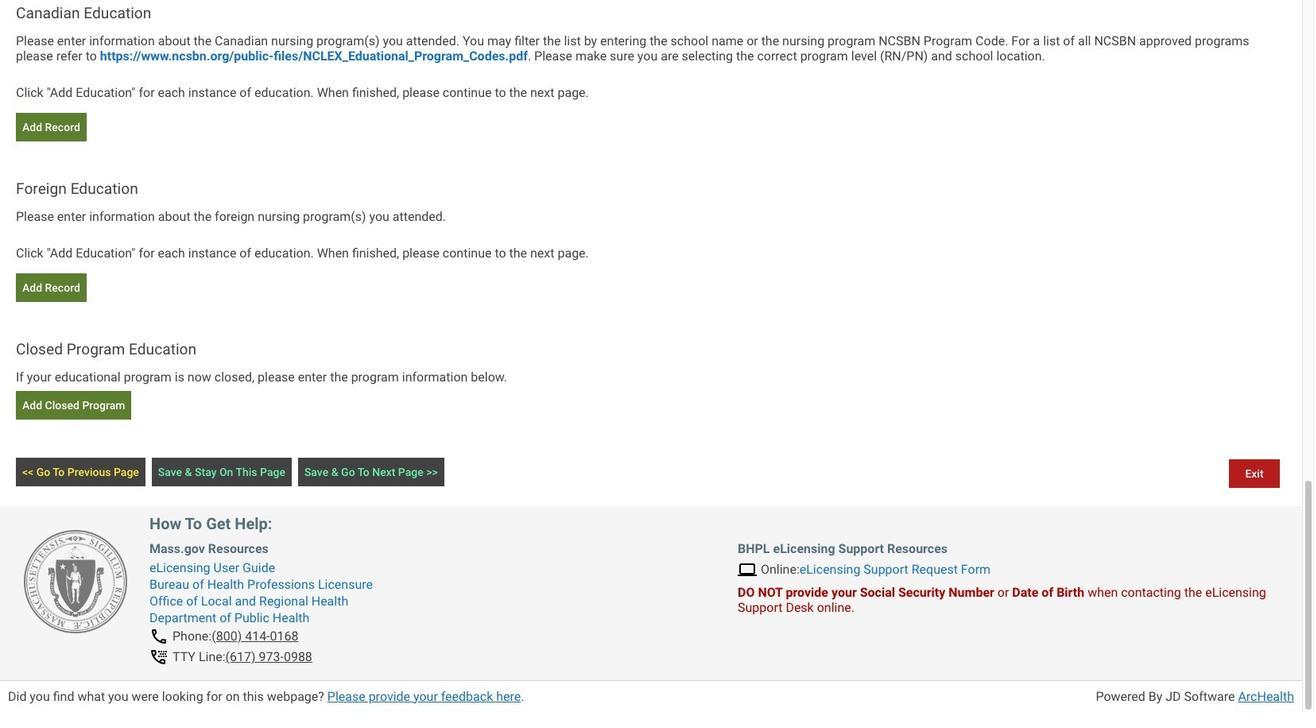 Task type: vqa. For each thing, say whether or not it's contained in the screenshot.
field
no



Task type: locate. For each thing, give the bounding box(es) containing it.
massachusetts state seal image
[[24, 530, 127, 633]]



